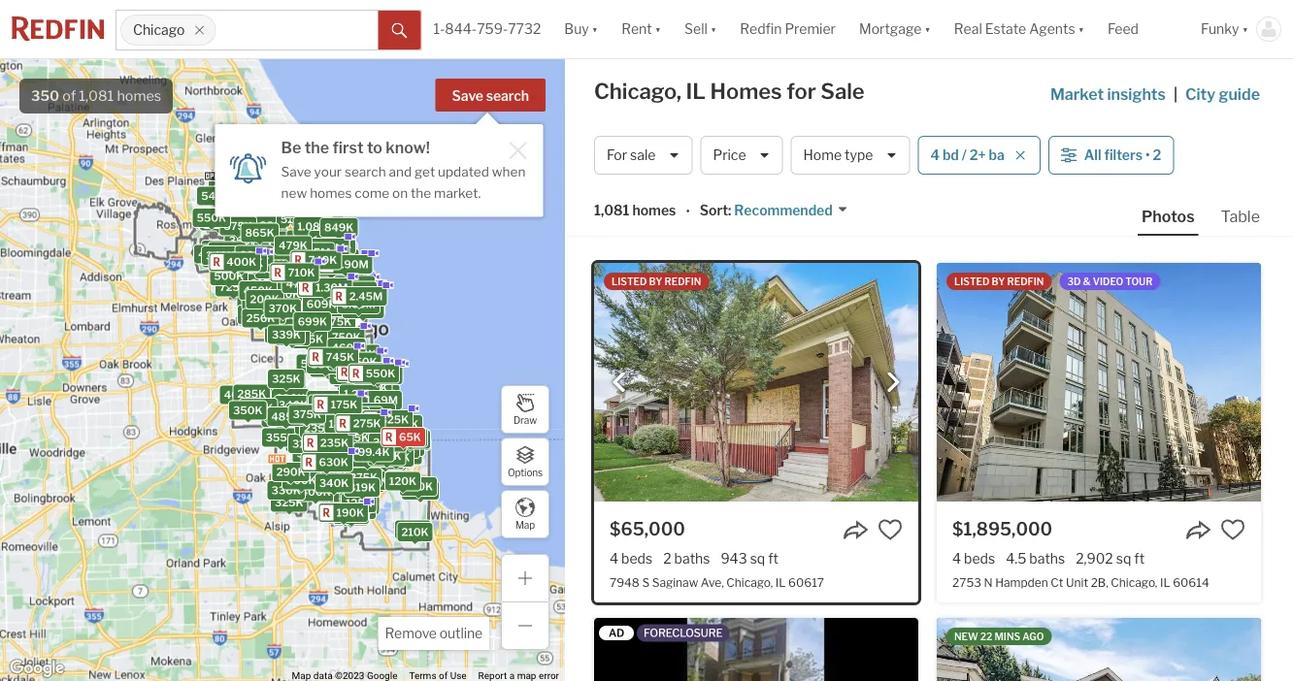 Task type: vqa. For each thing, say whether or not it's contained in the screenshot.
day,
no



Task type: describe. For each thing, give the bounding box(es) containing it.
1 vertical spatial 235k
[[320, 437, 349, 450]]

sell
[[685, 21, 708, 37]]

remove outline
[[385, 626, 483, 643]]

67k
[[327, 395, 349, 408]]

submit search image
[[392, 23, 407, 39]]

450k up the 249k
[[326, 347, 356, 359]]

745k
[[326, 351, 355, 364]]

1 vertical spatial 545k
[[282, 474, 311, 486]]

275k up 44.9k
[[350, 472, 378, 484]]

170k
[[334, 447, 361, 459]]

599k down 479k
[[273, 255, 303, 267]]

240k up 44.9k
[[352, 471, 381, 483]]

0 horizontal spatial 180k
[[319, 453, 347, 466]]

0 horizontal spatial 520k
[[206, 244, 235, 256]]

450k down 283k at the left of the page
[[325, 467, 355, 479]]

home type button
[[791, 136, 911, 175]]

265k up 149k
[[332, 478, 361, 490]]

335k up 99.4k
[[359, 431, 388, 444]]

2 355k from the left
[[340, 432, 369, 444]]

photos
[[1142, 207, 1195, 226]]

1 vertical spatial 530k
[[224, 251, 254, 264]]

265k up 630k
[[326, 443, 355, 455]]

0 vertical spatial 280k
[[306, 430, 336, 443]]

new
[[955, 631, 979, 643]]

325k up "195k"
[[380, 414, 409, 426]]

38.9k
[[395, 433, 426, 446]]

map region
[[0, 0, 667, 682]]

0 horizontal spatial the
[[305, 138, 329, 157]]

599k up 710k
[[301, 254, 330, 266]]

1 horizontal spatial 540k
[[347, 348, 376, 361]]

340k down 759k
[[256, 223, 285, 236]]

450k left 519k
[[198, 248, 228, 261]]

0 horizontal spatial homes
[[117, 87, 161, 104]]

0 vertical spatial 750k
[[252, 247, 281, 260]]

2 inside all filters • 2 button
[[1153, 147, 1162, 164]]

325k up 485k
[[272, 373, 301, 386]]

2 baths
[[664, 551, 710, 567]]

1 vertical spatial 999k
[[318, 294, 348, 307]]

market
[[1051, 85, 1104, 103]]

0 horizontal spatial 210k
[[299, 419, 327, 432]]

1 vertical spatial 365k
[[368, 442, 397, 455]]

1 vertical spatial 320k
[[346, 436, 375, 449]]

865k
[[245, 227, 275, 240]]

1 horizontal spatial 625k
[[355, 366, 384, 379]]

200k down 116k
[[321, 455, 350, 467]]

sq for $1,895,000
[[1117, 551, 1132, 567]]

table button
[[1218, 206, 1265, 234]]

1.50m down 679k
[[329, 258, 362, 271]]

60614
[[1173, 576, 1210, 590]]

0 vertical spatial 460k
[[332, 342, 362, 354]]

250k down "230k"
[[371, 454, 400, 467]]

1 355k from the left
[[266, 432, 295, 444]]

0 horizontal spatial 259k
[[280, 400, 309, 413]]

your
[[314, 164, 342, 180]]

city
[[1186, 85, 1216, 103]]

to
[[367, 138, 383, 157]]

0 vertical spatial 699k
[[298, 316, 327, 328]]

59.3k
[[302, 409, 334, 421]]

315k left 634k
[[276, 479, 303, 491]]

1 vertical spatial 120k
[[389, 475, 417, 488]]

favorite button checkbox
[[1221, 518, 1246, 543]]

2,902
[[1076, 551, 1114, 567]]

1.30m down 1.65m
[[316, 281, 348, 294]]

2 vertical spatial 530k
[[333, 355, 362, 368]]

1 vertical spatial 189k
[[326, 448, 354, 461]]

350k left 323k in the bottom left of the page
[[233, 404, 263, 417]]

165k
[[335, 506, 363, 519]]

105k
[[359, 428, 386, 440]]

350k up 519k
[[229, 235, 258, 247]]

250k up 197k
[[390, 419, 419, 431]]

595k
[[213, 183, 242, 196]]

rent
[[622, 21, 652, 37]]

0 horizontal spatial 580k
[[243, 282, 272, 295]]

1.75m
[[330, 296, 362, 309]]

sale
[[821, 78, 865, 104]]

325k down 586k
[[342, 389, 370, 401]]

▾ for mortgage ▾
[[925, 21, 931, 37]]

1 vertical spatial 395k
[[248, 288, 278, 301]]

1 horizontal spatial 699k
[[363, 370, 393, 382]]

759k
[[264, 204, 292, 217]]

1.53m
[[313, 234, 345, 247]]

0 vertical spatial 999k
[[333, 265, 362, 277]]

recommended
[[735, 202, 833, 219]]

200k up 99.4k
[[365, 428, 394, 440]]

2 up 735k
[[325, 276, 331, 289]]

149k
[[338, 496, 366, 508]]

0 vertical spatial 845k
[[307, 271, 336, 284]]

1 horizontal spatial 689k
[[360, 366, 390, 379]]

buy ▾ button
[[565, 0, 598, 58]]

sort
[[700, 202, 729, 219]]

and
[[389, 164, 412, 180]]

0 vertical spatial 395k
[[235, 250, 264, 262]]

0 vertical spatial 185k
[[300, 402, 327, 414]]

1.08m
[[298, 220, 330, 233]]

market insights link
[[1051, 63, 1166, 106]]

519k
[[229, 257, 256, 269]]

2 horizontal spatial 725k
[[324, 238, 352, 251]]

240k up 283k at the left of the page
[[320, 432, 349, 445]]

0 horizontal spatial il
[[686, 78, 706, 104]]

340k down 420k
[[279, 399, 308, 412]]

809k
[[299, 186, 329, 199]]

0 vertical spatial 235k
[[304, 422, 333, 435]]

350 of 1,081 homes
[[31, 87, 161, 104]]

550k up 1.08m
[[295, 207, 325, 220]]

feed
[[1108, 21, 1139, 37]]

1.10m
[[325, 264, 356, 276]]

249k
[[314, 362, 343, 375]]

search inside save your search and get updated when new homes come on the market.
[[345, 164, 386, 180]]

homes inside 1,081 homes •
[[633, 202, 676, 219]]

175k
[[331, 399, 358, 411]]

200k up 256k
[[250, 293, 279, 306]]

610k
[[364, 407, 392, 419]]

1-844-759-7732
[[434, 21, 541, 37]]

0 vertical spatial 1.15m
[[319, 249, 350, 261]]

real estate agents ▾ link
[[955, 0, 1085, 58]]

0 vertical spatial 540k
[[253, 241, 282, 254]]

290k down 420k
[[276, 392, 305, 405]]

1-844-759-7732 link
[[434, 21, 541, 37]]

1 vertical spatial 845k
[[337, 293, 367, 306]]

0 vertical spatial 339k
[[272, 329, 301, 341]]

remove outline button
[[378, 618, 490, 651]]

634k
[[308, 467, 338, 480]]

375k down 479k
[[264, 255, 292, 268]]

0 horizontal spatial 675k
[[227, 201, 255, 214]]

3d
[[1068, 276, 1081, 288]]

0 vertical spatial 120k
[[393, 441, 421, 453]]

get
[[415, 164, 435, 180]]

1 listed by redfin from the left
[[612, 276, 702, 288]]

2 vertical spatial 185k
[[337, 510, 365, 523]]

95k
[[396, 449, 418, 462]]

1 vertical spatial 405k
[[224, 389, 254, 401]]

0 vertical spatial 260k
[[290, 407, 320, 420]]

photo of 2753 n hampden ct unit 2b, chicago, il 60614 image
[[937, 263, 1262, 502]]

0 vertical spatial 775k
[[314, 230, 342, 243]]

0 horizontal spatial 130k
[[349, 425, 377, 437]]

sq for $65,000
[[750, 551, 766, 567]]

1 horizontal spatial 180k
[[370, 443, 397, 455]]

0 vertical spatial 975k
[[275, 244, 304, 257]]

$1,895,000
[[953, 519, 1053, 540]]

1.80m
[[301, 273, 334, 286]]

on
[[392, 185, 408, 201]]

575k
[[323, 316, 352, 328]]

1 vertical spatial 359k
[[346, 464, 375, 476]]

1.30m down 1.00m
[[304, 289, 336, 301]]

1.00m
[[306, 275, 339, 288]]

315k down 535k
[[252, 257, 279, 270]]

2 390k from the left
[[234, 257, 263, 270]]

home type
[[804, 147, 874, 164]]

0 vertical spatial 320k
[[253, 309, 282, 321]]

250k down 116k
[[325, 450, 354, 462]]

44.9k
[[342, 485, 374, 498]]

1 vertical spatial 849k
[[297, 306, 326, 319]]

ct
[[1051, 576, 1064, 590]]

485k
[[271, 411, 301, 423]]

340k down 630k
[[319, 478, 349, 490]]

1 listed from the left
[[612, 276, 647, 288]]

335k up "230k"
[[354, 426, 383, 439]]

filters
[[1105, 147, 1143, 164]]

480k
[[206, 252, 236, 265]]

4 bd / 2+ ba button
[[918, 136, 1041, 175]]

4.5 baths
[[1006, 551, 1066, 567]]

1 horizontal spatial 675k
[[260, 267, 289, 280]]

586k
[[350, 367, 379, 380]]

sell ▾ button
[[685, 0, 717, 58]]

0 vertical spatial 650k
[[287, 191, 317, 204]]

▾ for funky ▾
[[1243, 21, 1249, 37]]

2 vertical spatial 549k
[[272, 230, 302, 242]]

market.
[[434, 185, 481, 201]]

1 horizontal spatial 280k
[[373, 455, 402, 468]]

4 beds for $1,895,000
[[953, 551, 996, 567]]

• for homes
[[686, 204, 690, 220]]

1.65m
[[321, 269, 353, 281]]

1 horizontal spatial 150k
[[388, 443, 416, 456]]

2 listed from the left
[[955, 276, 990, 288]]

240k down 95k
[[404, 481, 433, 494]]

4 inside button
[[931, 147, 940, 164]]

1 horizontal spatial 339k
[[333, 448, 362, 460]]

search inside button
[[486, 88, 529, 104]]

219k
[[348, 414, 375, 427]]

450k down 535k
[[259, 263, 289, 276]]

550k up '446k'
[[366, 368, 396, 380]]

0 horizontal spatial chicago,
[[594, 78, 682, 104]]

▾ for rent ▾
[[655, 21, 662, 37]]

0 vertical spatial 849k
[[324, 221, 354, 234]]

know!
[[386, 138, 430, 157]]

1 horizontal spatial 270k
[[338, 372, 366, 384]]

315k down 345k
[[292, 438, 320, 451]]

2753 n hampden ct unit 2b, chicago, il 60614
[[953, 576, 1210, 590]]

1 vertical spatial 1.15m
[[342, 284, 373, 297]]

0 vertical spatial 1,081
[[79, 87, 114, 104]]

759-
[[477, 21, 508, 37]]

mortgage ▾ button
[[860, 0, 931, 58]]

660k
[[291, 234, 321, 246]]

310k down 115k
[[315, 431, 343, 443]]

266k
[[213, 245, 242, 258]]

1.60m
[[343, 291, 376, 304]]

1 vertical spatial 185k
[[329, 418, 356, 431]]

1 vertical spatial 650k
[[296, 264, 326, 277]]

1 vertical spatial 750k
[[342, 279, 371, 291]]

recommended button
[[732, 201, 849, 220]]

0 vertical spatial 359k
[[311, 358, 340, 371]]

1 vertical spatial 210k
[[402, 527, 429, 539]]

99.4k
[[358, 446, 390, 459]]

4.5
[[1006, 551, 1027, 567]]

1 horizontal spatial 749k
[[309, 254, 337, 267]]

1 vertical spatial 65k
[[399, 431, 421, 444]]

283k
[[322, 447, 351, 460]]

0 vertical spatial 549k
[[289, 175, 318, 188]]

1.55m
[[313, 242, 345, 254]]

1 horizontal spatial il
[[776, 576, 786, 590]]

440k
[[247, 254, 277, 267]]

290k up 337k
[[276, 466, 306, 479]]

415k
[[347, 396, 375, 408]]

1 vertical spatial 460k
[[358, 385, 388, 398]]

all
[[1085, 147, 1102, 164]]

outline
[[440, 626, 483, 643]]

2.50m
[[343, 289, 377, 301]]

729k
[[371, 369, 399, 382]]

rent ▾ button
[[610, 0, 673, 58]]

feed button
[[1097, 0, 1190, 58]]

2 up saginaw at the right of page
[[664, 551, 672, 567]]

2 vertical spatial 189k
[[348, 499, 375, 512]]

310k down 345k
[[299, 437, 326, 449]]



Task type: locate. For each thing, give the bounding box(es) containing it.
1 vertical spatial 198k
[[344, 504, 372, 517]]

280k
[[306, 430, 336, 443], [373, 455, 402, 468]]

1.90m
[[336, 258, 369, 271]]

homes down your
[[310, 185, 352, 201]]

2 vertical spatial homes
[[633, 202, 676, 219]]

ft for $65,000
[[769, 551, 779, 567]]

545k
[[276, 203, 305, 216], [282, 474, 311, 486]]

1 vertical spatial 549k
[[201, 190, 231, 203]]

340k up 345k
[[269, 407, 298, 419]]

1.69m
[[366, 394, 398, 407]]

549k up 535k
[[272, 230, 302, 242]]

1 by from the left
[[649, 276, 663, 288]]

0 vertical spatial •
[[1146, 147, 1151, 164]]

0 vertical spatial 580k
[[243, 282, 272, 295]]

3.60m
[[329, 273, 363, 286]]

baths up saginaw at the right of page
[[675, 551, 710, 567]]

350k down 266k
[[233, 262, 263, 275]]

0 vertical spatial 270k
[[281, 281, 310, 293]]

2 sq from the left
[[1117, 551, 1132, 567]]

saginaw
[[652, 576, 699, 590]]

sell ▾ button
[[673, 0, 729, 58]]

1 vertical spatial 130k
[[399, 524, 427, 537]]

None search field
[[216, 11, 378, 50]]

0 horizontal spatial 65k
[[356, 411, 379, 423]]

1 ft from the left
[[769, 551, 779, 567]]

estate
[[986, 21, 1027, 37]]

photo of 503 w 81st st, chicago, il 60620 image
[[937, 619, 1262, 682]]

0 vertical spatial 65k
[[356, 411, 379, 423]]

sq right the 943
[[750, 551, 766, 567]]

1 vertical spatial search
[[345, 164, 386, 180]]

1 horizontal spatial chicago,
[[727, 576, 773, 590]]

116k
[[339, 433, 365, 446]]

725k
[[324, 238, 352, 251], [281, 250, 309, 263], [219, 281, 248, 294]]

2 by from the left
[[992, 276, 1006, 288]]

749k down 830k
[[258, 235, 287, 247]]

88.5k
[[313, 399, 344, 411]]

0 horizontal spatial 359k
[[311, 358, 340, 371]]

remove chicago image
[[194, 24, 205, 36]]

$65,000
[[610, 519, 686, 540]]

640k
[[231, 230, 261, 242]]

599k up 610k at the bottom
[[367, 388, 396, 401]]

2
[[1153, 147, 1162, 164], [325, 276, 331, 289], [300, 286, 307, 298], [664, 551, 672, 567]]

675k down 595k
[[227, 201, 255, 214]]

1 favorite button image from the left
[[878, 518, 903, 543]]

675k down 360k
[[260, 267, 289, 280]]

1 vertical spatial 260k
[[352, 420, 381, 433]]

the right be
[[305, 138, 329, 157]]

550k down 595k
[[197, 212, 226, 224]]

1 vertical spatial 995k
[[323, 274, 352, 287]]

2 baths from the left
[[1030, 551, 1066, 567]]

|
[[1174, 85, 1178, 103]]

339k
[[272, 329, 301, 341], [333, 448, 362, 460]]

1 horizontal spatial 365k
[[368, 442, 397, 455]]

0 vertical spatial the
[[305, 138, 329, 157]]

0 vertical spatial 150k
[[344, 399, 372, 411]]

2.25m
[[347, 303, 380, 316]]

520k up 519k
[[206, 244, 235, 256]]

1 vertical spatial the
[[411, 185, 431, 201]]

240k
[[320, 432, 349, 445], [334, 451, 363, 463], [352, 471, 381, 483], [404, 481, 433, 494]]

0 horizontal spatial 725k
[[219, 281, 248, 294]]

0 horizontal spatial listed by redfin
[[612, 276, 702, 288]]

1,081 right the of
[[79, 87, 114, 104]]

545k down 345k
[[282, 474, 311, 486]]

▾ for sell ▾
[[711, 21, 717, 37]]

1 horizontal spatial the
[[411, 185, 431, 201]]

1 baths from the left
[[675, 551, 710, 567]]

270k down 710k
[[281, 281, 310, 293]]

▾ for buy ▾
[[592, 21, 598, 37]]

• for filters
[[1146, 147, 1151, 164]]

4 left bd
[[931, 147, 940, 164]]

1,081 inside 1,081 homes •
[[594, 202, 630, 219]]

homes down chicago
[[117, 87, 161, 104]]

il left "60614"
[[1161, 576, 1171, 590]]

130k down 294k
[[399, 524, 427, 537]]

• inside button
[[1146, 147, 1151, 164]]

570k
[[292, 195, 321, 208]]

▾ right sell
[[711, 21, 717, 37]]

325k down 105k
[[348, 443, 376, 456]]

0 vertical spatial 625k
[[263, 237, 292, 250]]

search up come
[[345, 164, 386, 180]]

1 ▾ from the left
[[592, 21, 598, 37]]

265k up "284k" on the bottom left of page
[[347, 454, 376, 467]]

0 horizontal spatial 270k
[[281, 281, 310, 293]]

1.18m
[[286, 257, 316, 269]]

429k
[[287, 257, 316, 269]]

bd
[[943, 147, 959, 164]]

1 horizontal spatial 725k
[[281, 250, 309, 263]]

540k
[[253, 241, 282, 254], [347, 348, 376, 361]]

1 vertical spatial 525k
[[277, 232, 306, 245]]

2 right 430k
[[300, 286, 307, 298]]

235k up 630k
[[320, 437, 349, 450]]

chicago, down 943 sq ft
[[727, 576, 773, 590]]

185k up 116k
[[329, 418, 356, 431]]

995k
[[312, 197, 341, 209], [323, 274, 352, 287]]

1 horizontal spatial 359k
[[346, 464, 375, 476]]

7732
[[508, 21, 541, 37]]

0 horizontal spatial 4
[[610, 551, 619, 567]]

4 for $1,895,000
[[953, 551, 962, 567]]

1 horizontal spatial 4
[[931, 147, 940, 164]]

funky ▾
[[1202, 21, 1249, 37]]

290k
[[276, 392, 305, 405], [329, 462, 358, 475], [276, 466, 306, 479]]

favorite button image
[[878, 518, 903, 543], [1221, 518, 1246, 543]]

redfin down sort
[[665, 276, 702, 288]]

sale
[[630, 147, 656, 164]]

homes
[[711, 78, 783, 104]]

all filters • 2
[[1085, 147, 1162, 164]]

redfin
[[740, 21, 782, 37]]

549k up 570k
[[289, 175, 318, 188]]

290k down 170k
[[329, 462, 358, 475]]

1.50m
[[318, 252, 350, 264], [329, 258, 362, 271]]

315k down "230k"
[[373, 454, 401, 467]]

375k down 630k
[[319, 471, 348, 483]]

2 ▾ from the left
[[655, 21, 662, 37]]

1 vertical spatial 975k
[[332, 281, 361, 293]]

370k
[[269, 303, 297, 315]]

0 vertical spatial 995k
[[312, 197, 341, 209]]

1 horizontal spatial 259k
[[354, 410, 383, 423]]

by left 3d on the right top of the page
[[992, 276, 1006, 288]]

ba
[[989, 147, 1005, 164]]

1 390k from the left
[[239, 256, 269, 269]]

4 for $65,000
[[610, 551, 619, 567]]

2 horizontal spatial il
[[1161, 576, 1171, 590]]

2 ft from the left
[[1135, 551, 1145, 567]]

350
[[31, 87, 59, 104]]

buy ▾ button
[[553, 0, 610, 58]]

6 ▾ from the left
[[1243, 21, 1249, 37]]

next button image
[[884, 373, 903, 393]]

1.45m
[[315, 292, 347, 305]]

baths for $1,895,000
[[1030, 551, 1066, 567]]

375k up 266k
[[224, 220, 252, 233]]

0 vertical spatial 545k
[[276, 203, 305, 216]]

1.30m
[[315, 261, 347, 273], [316, 281, 348, 294], [304, 289, 336, 301]]

300k
[[281, 275, 311, 288], [347, 354, 377, 366], [311, 395, 341, 407], [284, 409, 314, 422], [290, 436, 320, 449], [352, 440, 382, 453], [297, 448, 327, 460], [322, 463, 352, 476]]

284k
[[352, 477, 381, 490]]

259k down 420k
[[280, 400, 309, 413]]

0 horizontal spatial baths
[[675, 551, 710, 567]]

google image
[[5, 657, 69, 682]]

65k
[[356, 411, 379, 423], [399, 431, 421, 444]]

buy ▾
[[565, 21, 598, 37]]

1.95m
[[337, 282, 370, 295], [340, 285, 372, 297]]

1 horizontal spatial 65k
[[399, 431, 421, 444]]

4 beds for $65,000
[[610, 551, 653, 567]]

355k down 323k in the bottom left of the page
[[266, 432, 295, 444]]

previous button image
[[610, 373, 629, 393]]

favorite button image for $65,000
[[878, 518, 903, 543]]

0 horizontal spatial 260k
[[290, 407, 320, 420]]

1 vertical spatial 775k
[[329, 297, 357, 310]]

1.50m down the 1.05m
[[318, 252, 350, 264]]

2 favorite button image from the left
[[1221, 518, 1246, 543]]

1 horizontal spatial 520k
[[261, 239, 290, 251]]

185k down 149k
[[337, 510, 365, 523]]

189k up 283k at the left of the page
[[336, 435, 363, 447]]

1 vertical spatial 580k
[[335, 367, 364, 380]]

listed by redfin left 3d on the right top of the page
[[955, 276, 1045, 288]]

845k
[[307, 271, 336, 284], [337, 293, 367, 306]]

type
[[845, 147, 874, 164]]

homes inside save your search and get updated when new homes come on the market.
[[310, 185, 352, 201]]

save up new
[[281, 164, 311, 180]]

• inside 1,081 homes •
[[686, 204, 690, 220]]

save search
[[452, 88, 529, 104]]

▾ right rent
[[655, 21, 662, 37]]

1 4 beds from the left
[[610, 551, 653, 567]]

1 horizontal spatial listed
[[955, 276, 990, 288]]

699k down 850k
[[363, 370, 393, 382]]

0 vertical spatial 365k
[[333, 369, 363, 382]]

1 sq from the left
[[750, 551, 766, 567]]

0 horizontal spatial 540k
[[253, 241, 282, 254]]

2 4 beds from the left
[[953, 551, 996, 567]]

0 vertical spatial 675k
[[227, 201, 255, 214]]

1 horizontal spatial 580k
[[335, 367, 364, 380]]

0 horizontal spatial 1,081
[[79, 87, 114, 104]]

ft for $1,895,000
[[1135, 551, 1145, 567]]

5 ▾ from the left
[[1079, 21, 1085, 37]]

baths for $65,000
[[675, 551, 710, 567]]

1 vertical spatial 150k
[[388, 443, 416, 456]]

2 redfin from the left
[[1008, 276, 1045, 288]]

0 horizontal spatial listed
[[612, 276, 647, 288]]

4 ▾ from the left
[[925, 21, 931, 37]]

230k
[[370, 439, 399, 452]]

1,081 homes •
[[594, 202, 690, 220]]

be the first to know!
[[281, 138, 430, 157]]

sq right 2,902
[[1117, 551, 1132, 567]]

for
[[787, 78, 817, 104]]

ad region
[[594, 619, 919, 682]]

search
[[486, 88, 529, 104], [345, 164, 386, 180]]

city guide link
[[1186, 83, 1265, 106]]

1.04m
[[316, 299, 348, 311]]

when
[[492, 164, 526, 180]]

530k
[[204, 215, 234, 228], [224, 251, 254, 264], [333, 355, 362, 368]]

1 beds from the left
[[622, 551, 653, 567]]

0 vertical spatial 198k
[[338, 410, 365, 423]]

315k down 440k
[[251, 277, 278, 290]]

2 vertical spatial 750k
[[332, 331, 361, 344]]

455k
[[204, 250, 234, 263]]

1 horizontal spatial 130k
[[399, 524, 427, 537]]

2 listed by redfin from the left
[[955, 276, 1045, 288]]

0 vertical spatial 189k
[[336, 435, 363, 447]]

365k down 105k
[[368, 442, 397, 455]]

save inside button
[[452, 88, 484, 104]]

▾ right mortgage
[[925, 21, 931, 37]]

search down 759-
[[486, 88, 529, 104]]

189k down 116k
[[326, 448, 354, 461]]

2 horizontal spatial chicago,
[[1111, 576, 1158, 590]]

mins
[[995, 631, 1021, 643]]

2.45m
[[349, 290, 383, 303]]

0 vertical spatial search
[[486, 88, 529, 104]]

275k down 170k
[[333, 467, 361, 479]]

4 bd / 2+ ba
[[931, 147, 1005, 164]]

1.30m down 679k
[[315, 261, 347, 273]]

beds up s
[[622, 551, 653, 567]]

1 vertical spatial save
[[281, 164, 311, 180]]

2.80m
[[339, 285, 373, 298]]

395k
[[235, 250, 264, 262], [248, 288, 278, 301], [294, 333, 324, 346]]

be the first to know! dialog
[[215, 113, 544, 217]]

520k up 360k
[[261, 239, 290, 251]]

save inside save your search and get updated when new homes come on the market.
[[281, 164, 311, 180]]

draw button
[[501, 386, 550, 434]]

275k up 116k
[[353, 417, 381, 430]]

save for save your search and get updated when new homes come on the market.
[[281, 164, 311, 180]]

549k up 266k
[[201, 190, 231, 203]]

600k
[[268, 231, 298, 244], [285, 234, 315, 247], [239, 249, 269, 262], [277, 272, 307, 284]]

849k down 380k
[[297, 306, 326, 319]]

339k down 116k
[[333, 448, 362, 460]]

1 horizontal spatial 4 beds
[[953, 551, 996, 567]]

0 horizontal spatial 625k
[[263, 237, 292, 250]]

new
[[281, 185, 307, 201]]

redfin premier button
[[729, 0, 848, 58]]

830k
[[260, 220, 289, 232]]

240k down 116k
[[334, 451, 363, 463]]

540k up 586k
[[347, 348, 376, 361]]

0 vertical spatial 689k
[[268, 201, 298, 213]]

0 vertical spatial 525k
[[281, 213, 309, 226]]

609k
[[307, 298, 336, 311]]

redfin premier
[[740, 21, 836, 37]]

275k down 116k
[[336, 455, 364, 467]]

325k down 337k
[[275, 497, 304, 510]]

550k down new
[[287, 202, 317, 214]]

1 vertical spatial 280k
[[373, 455, 402, 468]]

2 right filters
[[1153, 147, 1162, 164]]

350k up 256k
[[246, 295, 276, 308]]

0 vertical spatial 530k
[[204, 215, 234, 228]]

n
[[984, 576, 993, 590]]

540k up 440k
[[253, 241, 282, 254]]

339k down 289k
[[272, 329, 301, 341]]

200k down '309k'
[[358, 475, 387, 488]]

145k
[[392, 434, 419, 446]]

710k
[[288, 266, 315, 279]]

1.25m
[[308, 217, 340, 230], [304, 243, 336, 256], [333, 279, 365, 292], [309, 297, 341, 309]]

350k down 640k
[[225, 249, 254, 261]]

1 redfin from the left
[[665, 276, 702, 288]]

1 horizontal spatial beds
[[965, 551, 996, 567]]

0 horizontal spatial favorite button image
[[878, 518, 903, 543]]

save for save search
[[452, 88, 484, 104]]

180k
[[370, 443, 397, 455], [319, 453, 347, 466]]

355k
[[266, 432, 295, 444], [340, 432, 369, 444]]

130k down 610k at the bottom
[[349, 425, 377, 437]]

of
[[62, 87, 76, 104]]

4 up 2753
[[953, 551, 962, 567]]

0 horizontal spatial 4 beds
[[610, 551, 653, 567]]

0 vertical spatial 405k
[[226, 252, 256, 265]]

1 horizontal spatial 260k
[[352, 420, 381, 433]]

• left sort
[[686, 204, 690, 220]]

2.20m
[[338, 296, 372, 308]]

210k down 294k
[[402, 527, 429, 539]]

375k up 345k
[[293, 409, 321, 421]]

chicago, down rent ▾ button
[[594, 78, 682, 104]]

remove 4 bd / 2+ ba image
[[1015, 150, 1026, 161]]

1 horizontal spatial listed by redfin
[[955, 276, 1045, 288]]

0 horizontal spatial save
[[281, 164, 311, 180]]

115k
[[314, 414, 339, 427]]

1 horizontal spatial homes
[[310, 185, 352, 201]]

450k up 256k
[[243, 284, 273, 297]]

2 beds from the left
[[965, 551, 996, 567]]

700k
[[245, 228, 275, 241], [275, 269, 304, 282], [298, 276, 327, 289], [298, 276, 327, 289], [348, 361, 377, 374]]

120k
[[393, 441, 421, 453], [389, 475, 417, 488]]

3 ▾ from the left
[[711, 21, 717, 37]]

beds for $1,895,000
[[965, 551, 996, 567]]

599k
[[301, 254, 330, 266], [273, 255, 303, 267], [367, 388, 396, 401]]

0 horizontal spatial •
[[686, 204, 690, 220]]

350k up 170k
[[345, 433, 374, 446]]

0 horizontal spatial 365k
[[333, 369, 363, 382]]

favorite button checkbox
[[878, 518, 903, 543]]

545k down new
[[276, 203, 305, 216]]

photo of 7948 s saginaw ave, chicago, il 60617 image
[[594, 263, 919, 502]]

favorite button image for $1,895,000
[[1221, 518, 1246, 543]]

0 horizontal spatial 689k
[[268, 201, 298, 213]]

235k down 59.3k
[[304, 422, 333, 435]]

320k down 409k
[[253, 309, 282, 321]]

•
[[1146, 147, 1151, 164], [686, 204, 690, 220]]

beds for $65,000
[[622, 551, 653, 567]]

il left 60617
[[776, 576, 786, 590]]

2 vertical spatial 975k
[[331, 301, 360, 314]]

0 horizontal spatial 320k
[[253, 309, 282, 321]]

280k down "230k"
[[373, 455, 402, 468]]

buy
[[565, 21, 589, 37]]

2.53m
[[340, 281, 374, 294]]

1 horizontal spatial 320k
[[346, 436, 375, 449]]

1 horizontal spatial 845k
[[337, 293, 367, 306]]

260k
[[290, 407, 320, 420], [352, 420, 381, 433]]

2 vertical spatial 395k
[[294, 333, 324, 346]]

the inside save your search and get updated when new homes come on the market.
[[411, 185, 431, 201]]

210k down 88.5k
[[299, 419, 327, 432]]

▾ right buy
[[592, 21, 598, 37]]

534k
[[302, 200, 331, 212]]

320k up '309k'
[[346, 436, 375, 449]]



